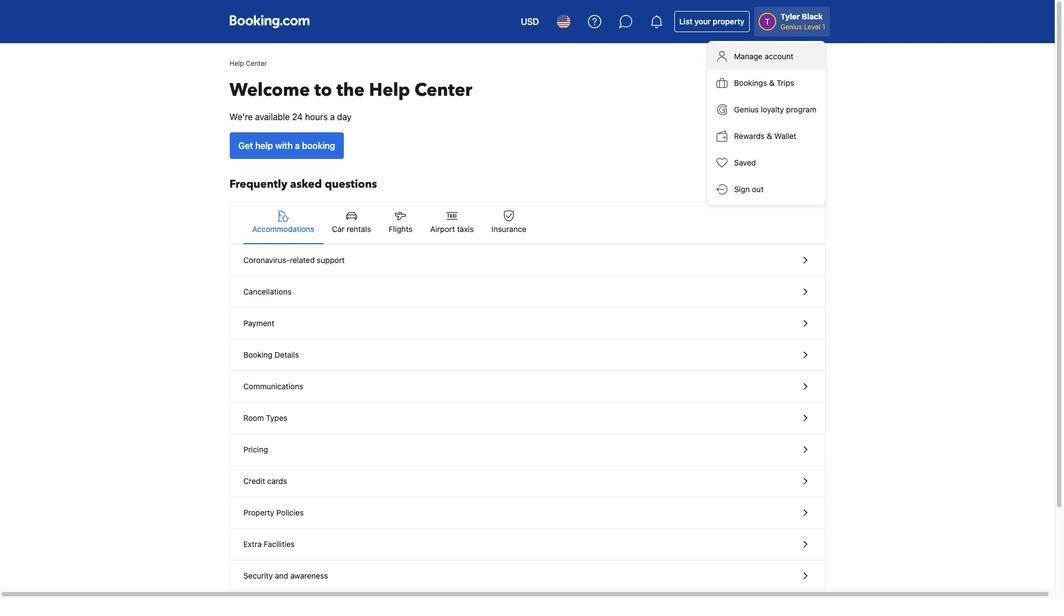 Task type: vqa. For each thing, say whether or not it's contained in the screenshot.
the 日本語
no



Task type: locate. For each thing, give the bounding box(es) containing it.
credit cards button
[[230, 466, 825, 497]]

1 vertical spatial a
[[295, 141, 300, 151]]

0 horizontal spatial center
[[246, 59, 267, 68]]

genius
[[781, 23, 803, 31], [734, 105, 759, 114]]

insurance
[[492, 224, 527, 234]]

manage account
[[734, 52, 794, 61]]

& for rewards
[[767, 131, 773, 141]]

car rentals button
[[323, 202, 380, 244]]

airport taxis button
[[422, 202, 483, 244]]

help right the
[[369, 78, 410, 102]]

0 vertical spatial help
[[230, 59, 244, 68]]

0 vertical spatial &
[[770, 78, 775, 88]]

booking
[[302, 141, 335, 151]]

questions
[[325, 177, 377, 192]]

genius left loyalty at the top right of the page
[[734, 105, 759, 114]]

1 horizontal spatial genius
[[781, 23, 803, 31]]

& left trips
[[770, 78, 775, 88]]

available
[[255, 112, 290, 122]]

1 horizontal spatial help
[[369, 78, 410, 102]]

extra facilities
[[243, 540, 295, 549]]

flights button
[[380, 202, 422, 244]]

bookings & trips
[[734, 78, 795, 88]]

insurance button
[[483, 202, 536, 244]]

0 horizontal spatial a
[[295, 141, 300, 151]]

1
[[823, 23, 826, 31]]

support
[[317, 255, 345, 265]]

facilities
[[264, 540, 295, 549]]

credit cards
[[243, 476, 287, 486]]

awareness
[[290, 571, 328, 581]]

level
[[804, 23, 821, 31]]

1 vertical spatial &
[[767, 131, 773, 141]]

rewards & wallet
[[734, 131, 797, 141]]

a right with
[[295, 141, 300, 151]]

a inside button
[[295, 141, 300, 151]]

help
[[255, 141, 273, 151]]

booking details button
[[230, 340, 825, 371]]

1 vertical spatial help
[[369, 78, 410, 102]]

get help with a booking button
[[230, 132, 344, 159]]

a
[[330, 112, 335, 122], [295, 141, 300, 151]]

1 horizontal spatial a
[[330, 112, 335, 122]]

rewards & wallet link
[[708, 123, 826, 150]]

genius down the tyler
[[781, 23, 803, 31]]

security
[[243, 571, 273, 581]]

trips
[[777, 78, 795, 88]]

out
[[752, 184, 764, 194]]

saved
[[734, 158, 756, 167]]

bookings
[[734, 78, 767, 88]]

program
[[787, 105, 817, 114]]

cards
[[267, 476, 287, 486]]

0 horizontal spatial genius
[[734, 105, 759, 114]]

property
[[713, 17, 745, 26]]

details
[[275, 350, 299, 360]]

payment button
[[230, 308, 825, 340]]

we're
[[230, 112, 253, 122]]

car rentals
[[332, 224, 371, 234]]

security and awareness button
[[230, 561, 825, 592]]

property policies
[[243, 508, 304, 517]]

payment
[[243, 319, 275, 328]]

usd
[[521, 17, 539, 27]]

wallet
[[775, 131, 797, 141]]

account
[[765, 52, 794, 61]]

& inside 'link'
[[767, 131, 773, 141]]

1 vertical spatial genius
[[734, 105, 759, 114]]

extra
[[243, 540, 262, 549]]

1 vertical spatial center
[[415, 78, 473, 102]]

room
[[243, 413, 264, 423]]

&
[[770, 78, 775, 88], [767, 131, 773, 141]]

rentals
[[347, 224, 371, 234]]

a left day
[[330, 112, 335, 122]]

policies
[[276, 508, 304, 517]]

room types
[[243, 413, 288, 423]]

tab list
[[230, 202, 825, 245]]

0 horizontal spatial help
[[230, 59, 244, 68]]

booking.com online hotel reservations image
[[230, 15, 309, 28]]

usd button
[[514, 8, 546, 35]]

credit
[[243, 476, 265, 486]]

sign out
[[734, 184, 764, 194]]

welcome to the help center
[[230, 78, 473, 102]]

accommodations button
[[243, 202, 323, 244]]

& left wallet
[[767, 131, 773, 141]]

list your property link
[[675, 11, 750, 32]]

help up welcome
[[230, 59, 244, 68]]

center
[[246, 59, 267, 68], [415, 78, 473, 102]]

coronavirus-related support
[[243, 255, 345, 265]]

tyler
[[781, 12, 800, 21]]

0 vertical spatial genius
[[781, 23, 803, 31]]

genius loyalty program link
[[708, 96, 826, 123]]

property
[[243, 508, 274, 517]]

help
[[230, 59, 244, 68], [369, 78, 410, 102]]

and
[[275, 571, 288, 581]]



Task type: describe. For each thing, give the bounding box(es) containing it.
frequently asked questions
[[230, 177, 377, 192]]

communications
[[243, 382, 303, 391]]

day
[[337, 112, 352, 122]]

tab list containing accommodations
[[230, 202, 825, 245]]

pricing button
[[230, 434, 825, 466]]

sign out button
[[708, 176, 826, 203]]

cancellations
[[243, 287, 292, 296]]

airport
[[430, 224, 455, 234]]

bookings & trips link
[[708, 70, 826, 96]]

tyler black genius level 1
[[781, 12, 826, 31]]

1 horizontal spatial center
[[415, 78, 473, 102]]

manage account link
[[708, 43, 826, 70]]

airport taxis
[[430, 224, 474, 234]]

frequently
[[230, 177, 288, 192]]

get
[[238, 141, 253, 151]]

rewards
[[734, 131, 765, 141]]

types
[[266, 413, 288, 423]]

list your property
[[680, 17, 745, 26]]

the
[[337, 78, 365, 102]]

coronavirus-related support button
[[230, 245, 825, 276]]

loyalty
[[761, 105, 784, 114]]

get help with a booking
[[238, 141, 335, 151]]

taxis
[[457, 224, 474, 234]]

manage
[[734, 52, 763, 61]]

coronavirus-
[[243, 255, 290, 265]]

hours
[[305, 112, 328, 122]]

we're available 24 hours a day
[[230, 112, 352, 122]]

welcome
[[230, 78, 310, 102]]

genius loyalty program
[[734, 105, 817, 114]]

asked
[[290, 177, 322, 192]]

genius inside tyler black genius level 1
[[781, 23, 803, 31]]

booking
[[243, 350, 273, 360]]

to
[[314, 78, 332, 102]]

24
[[292, 112, 303, 122]]

help center
[[230, 59, 267, 68]]

sign
[[734, 184, 750, 194]]

0 vertical spatial a
[[330, 112, 335, 122]]

black
[[802, 12, 823, 21]]

related
[[290, 255, 315, 265]]

car
[[332, 224, 345, 234]]

pricing
[[243, 445, 268, 454]]

room types button
[[230, 403, 825, 434]]

communications button
[[230, 371, 825, 403]]

your
[[695, 17, 711, 26]]

0 vertical spatial center
[[246, 59, 267, 68]]

with
[[275, 141, 293, 151]]

flights
[[389, 224, 413, 234]]

extra facilities button
[[230, 529, 825, 561]]

booking details
[[243, 350, 299, 360]]

security and awareness
[[243, 571, 328, 581]]

& for bookings
[[770, 78, 775, 88]]

cancellations button
[[230, 276, 825, 308]]

accommodations
[[252, 224, 314, 234]]

saved link
[[708, 150, 826, 176]]

property policies button
[[230, 497, 825, 529]]



